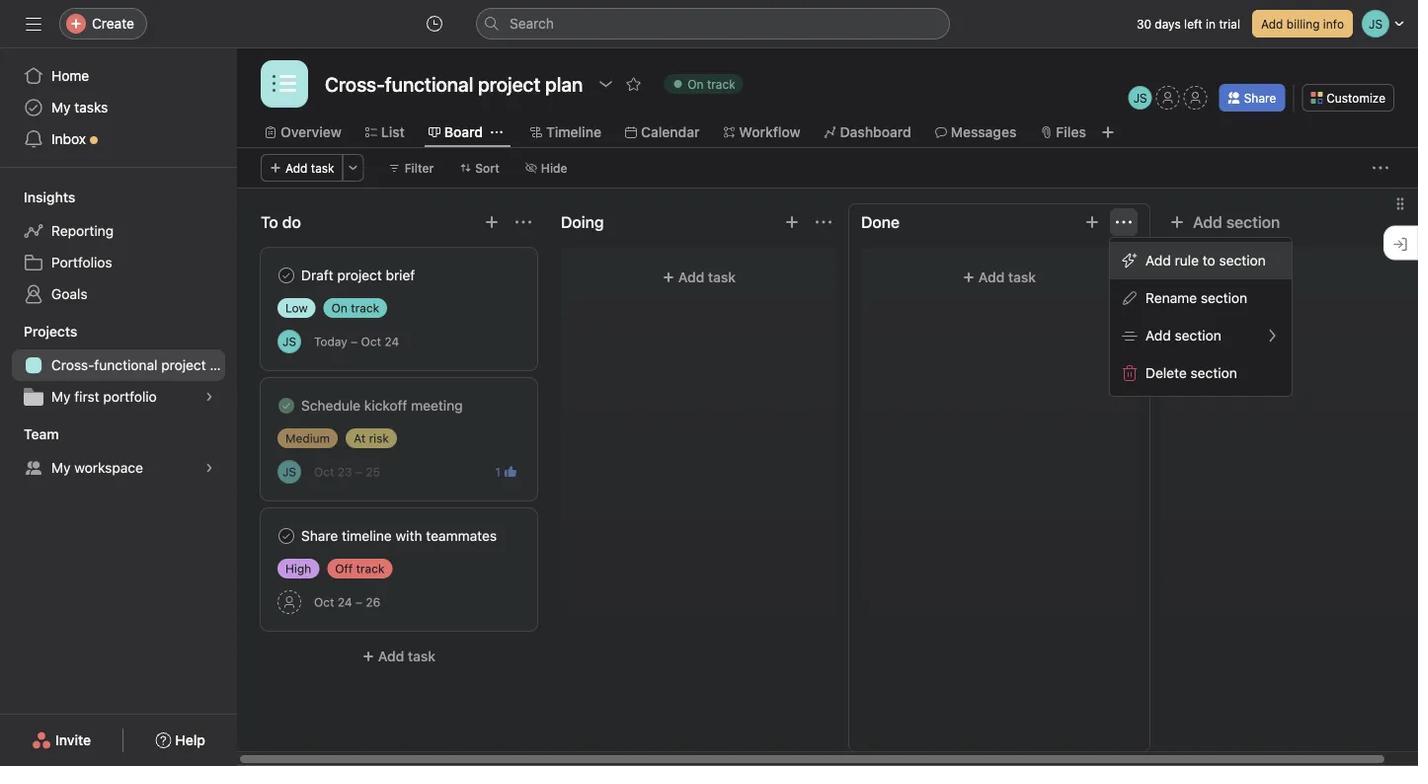 Task type: describe. For each thing, give the bounding box(es) containing it.
draft project brief
[[301, 267, 415, 284]]

inbox link
[[12, 124, 225, 155]]

js for schedule kickoff meeting
[[283, 465, 297, 479]]

my tasks link
[[12, 92, 225, 124]]

0 vertical spatial js
[[1134, 91, 1148, 105]]

brief
[[386, 267, 415, 284]]

my for my first portfolio
[[51, 389, 71, 405]]

show options image
[[598, 76, 614, 92]]

filter
[[405, 161, 434, 175]]

track inside popup button
[[707, 77, 736, 91]]

1 button
[[492, 462, 521, 482]]

filter button
[[380, 154, 443, 182]]

portfolio
[[103, 389, 157, 405]]

23
[[338, 465, 352, 479]]

files
[[1057, 124, 1087, 140]]

sort button
[[451, 154, 509, 182]]

customize button
[[1303, 84, 1395, 112]]

dashboard link
[[825, 122, 912, 143]]

completed checkbox for share timeline with teammates
[[275, 525, 298, 548]]

team
[[24, 426, 59, 443]]

add inside button
[[1194, 213, 1223, 232]]

25
[[366, 465, 380, 479]]

add inside 'menu item'
[[1146, 252, 1172, 269]]

list image
[[273, 72, 296, 96]]

workflow link
[[724, 122, 801, 143]]

today – oct 24
[[314, 335, 399, 349]]

teams element
[[0, 417, 237, 488]]

billing
[[1287, 17, 1321, 31]]

info
[[1324, 17, 1345, 31]]

add rule to section menu item
[[1111, 242, 1293, 280]]

with
[[396, 528, 422, 544]]

share for share
[[1245, 91, 1277, 105]]

add section button
[[1162, 205, 1289, 240]]

files link
[[1041, 122, 1087, 143]]

track for with
[[356, 562, 385, 576]]

insights button
[[0, 188, 75, 208]]

list
[[381, 124, 405, 140]]

1 horizontal spatial more actions image
[[1374, 160, 1389, 176]]

more section actions image
[[516, 214, 532, 230]]

goals
[[51, 286, 88, 302]]

hide sidebar image
[[26, 16, 42, 32]]

delete section
[[1146, 365, 1238, 381]]

add task image
[[785, 214, 800, 230]]

rule
[[1175, 252, 1200, 269]]

oct 24 – 26
[[314, 596, 381, 610]]

add to starred image
[[626, 76, 642, 92]]

search button
[[476, 8, 951, 40]]

create button
[[59, 8, 147, 40]]

off
[[335, 562, 353, 576]]

risk
[[369, 432, 389, 446]]

timeline link
[[531, 122, 602, 143]]

functional
[[94, 357, 158, 374]]

add section inside button
[[1194, 213, 1281, 232]]

overview link
[[265, 122, 342, 143]]

my first portfolio
[[51, 389, 157, 405]]

Completed checkbox
[[275, 264, 298, 288]]

search list box
[[476, 8, 951, 40]]

left
[[1185, 17, 1203, 31]]

tab actions image
[[491, 126, 503, 138]]

rename section
[[1146, 290, 1248, 306]]

projects button
[[0, 322, 77, 342]]

plan
[[210, 357, 237, 374]]

1 horizontal spatial project
[[337, 267, 382, 284]]

cross-
[[51, 357, 94, 374]]

1 vertical spatial on track
[[332, 301, 380, 315]]

oct 23 – 25
[[314, 465, 380, 479]]

projects
[[24, 324, 77, 340]]

timeline
[[546, 124, 602, 140]]

to
[[1203, 252, 1216, 269]]

at risk
[[354, 432, 389, 446]]

add billing info
[[1262, 17, 1345, 31]]

meeting
[[411, 398, 463, 414]]

at
[[354, 432, 366, 446]]

0 horizontal spatial on
[[332, 301, 348, 315]]

my for my workspace
[[51, 460, 71, 476]]

js button for schedule kickoff meeting
[[278, 460, 301, 484]]

team button
[[0, 425, 59, 445]]

days
[[1155, 17, 1182, 31]]

js for draft project brief
[[283, 335, 297, 349]]

help button
[[143, 723, 218, 759]]

insights
[[24, 189, 75, 206]]

board link
[[429, 122, 483, 143]]

list link
[[365, 122, 405, 143]]

high
[[286, 562, 312, 576]]

first
[[74, 389, 99, 405]]

off track
[[335, 562, 385, 576]]

insights element
[[0, 180, 237, 314]]

rename
[[1146, 290, 1198, 306]]

global element
[[0, 48, 237, 167]]

done
[[862, 213, 900, 232]]

trial
[[1220, 17, 1241, 31]]

reporting link
[[12, 215, 225, 247]]

see details, my workspace image
[[204, 462, 215, 474]]

overview
[[281, 124, 342, 140]]

messages
[[951, 124, 1017, 140]]

more section actions image for done
[[1117, 214, 1132, 230]]

customize
[[1327, 91, 1386, 105]]



Task type: locate. For each thing, give the bounding box(es) containing it.
completed image
[[275, 264, 298, 288], [275, 394, 298, 418]]

board
[[444, 124, 483, 140]]

1 vertical spatial my
[[51, 389, 71, 405]]

see details, my first portfolio image
[[204, 391, 215, 403]]

– right today in the left top of the page
[[351, 335, 358, 349]]

share inside button
[[1245, 91, 1277, 105]]

share
[[1245, 91, 1277, 105], [301, 528, 338, 544]]

2 my from the top
[[51, 389, 71, 405]]

oct for schedule
[[314, 465, 334, 479]]

0 vertical spatial 24
[[385, 335, 399, 349]]

2 add task image from the left
[[1085, 214, 1101, 230]]

task
[[311, 161, 335, 175], [709, 269, 736, 286], [1009, 269, 1037, 286], [408, 649, 436, 665]]

1 my from the top
[[51, 99, 71, 116]]

0 horizontal spatial project
[[161, 357, 206, 374]]

js button down medium
[[278, 460, 301, 484]]

section inside 'menu item'
[[1220, 252, 1267, 269]]

my
[[51, 99, 71, 116], [51, 389, 71, 405], [51, 460, 71, 476]]

schedule
[[301, 398, 361, 414]]

share button
[[1220, 84, 1286, 112]]

24 left 26
[[338, 596, 352, 610]]

1 vertical spatial share
[[301, 528, 338, 544]]

reporting
[[51, 223, 114, 239]]

– for kickoff
[[356, 465, 363, 479]]

add rule to section
[[1146, 252, 1267, 269]]

0 horizontal spatial 24
[[338, 596, 352, 610]]

teammates
[[426, 528, 497, 544]]

add task image down add tab image
[[1085, 214, 1101, 230]]

invite
[[55, 733, 91, 749]]

my first portfolio link
[[12, 381, 225, 413]]

my inside 'projects' element
[[51, 389, 71, 405]]

0 vertical spatial oct
[[361, 335, 381, 349]]

section right "to"
[[1220, 252, 1267, 269]]

2 vertical spatial my
[[51, 460, 71, 476]]

0 vertical spatial completed checkbox
[[275, 394, 298, 418]]

section down "to"
[[1201, 290, 1248, 306]]

js button down low
[[278, 330, 301, 354]]

1 vertical spatial track
[[351, 301, 380, 315]]

track for brief
[[351, 301, 380, 315]]

track right off
[[356, 562, 385, 576]]

completed checkbox up high at left bottom
[[275, 525, 298, 548]]

timeline
[[342, 528, 392, 544]]

1 horizontal spatial on track
[[688, 77, 736, 91]]

24 right today in the left top of the page
[[385, 335, 399, 349]]

0 horizontal spatial more section actions image
[[816, 214, 832, 230]]

None text field
[[320, 66, 588, 102]]

completed image
[[275, 525, 298, 548]]

schedule kickoff meeting
[[301, 398, 463, 414]]

home link
[[12, 60, 225, 92]]

js button
[[1129, 86, 1153, 110], [278, 330, 301, 354], [278, 460, 301, 484]]

js down 30
[[1134, 91, 1148, 105]]

projects element
[[0, 314, 237, 417]]

help
[[175, 733, 205, 749]]

messages link
[[936, 122, 1017, 143]]

my workspace link
[[12, 453, 225, 484]]

portfolios
[[51, 254, 112, 271]]

0 vertical spatial completed image
[[275, 264, 298, 288]]

add task image left more section actions image
[[484, 214, 500, 230]]

medium
[[286, 432, 330, 446]]

2 completed checkbox from the top
[[275, 525, 298, 548]]

0 vertical spatial js button
[[1129, 86, 1153, 110]]

share timeline with teammates
[[301, 528, 497, 544]]

cross-functional project plan
[[51, 357, 237, 374]]

share down add billing info
[[1245, 91, 1277, 105]]

workspace
[[74, 460, 143, 476]]

calendar
[[641, 124, 700, 140]]

js down low
[[283, 335, 297, 349]]

1 completed checkbox from the top
[[275, 394, 298, 418]]

hide
[[541, 161, 568, 175]]

on track down search button
[[688, 77, 736, 91]]

1 vertical spatial on
[[332, 301, 348, 315]]

section down rename section
[[1175, 328, 1222, 344]]

search
[[510, 15, 554, 32]]

completed checkbox for schedule kickoff meeting
[[275, 394, 298, 418]]

sort
[[476, 161, 500, 175]]

2 vertical spatial js button
[[278, 460, 301, 484]]

js
[[1134, 91, 1148, 105], [283, 335, 297, 349], [283, 465, 297, 479]]

section inside button
[[1227, 213, 1281, 232]]

on
[[688, 77, 704, 91], [332, 301, 348, 315]]

more actions image
[[1374, 160, 1389, 176], [347, 162, 359, 174]]

1 vertical spatial js
[[283, 335, 297, 349]]

26
[[366, 596, 381, 610]]

more section actions image
[[816, 214, 832, 230], [1117, 214, 1132, 230]]

1 horizontal spatial 24
[[385, 335, 399, 349]]

oct for share
[[314, 596, 334, 610]]

1
[[495, 465, 501, 479]]

completed image up medium
[[275, 394, 298, 418]]

0 vertical spatial on
[[688, 77, 704, 91]]

2 vertical spatial –
[[356, 596, 363, 610]]

share for share timeline with teammates
[[301, 528, 338, 544]]

low
[[286, 301, 308, 315]]

on track button
[[655, 70, 753, 98]]

oct right today in the left top of the page
[[361, 335, 381, 349]]

1 horizontal spatial on
[[688, 77, 704, 91]]

0 vertical spatial my
[[51, 99, 71, 116]]

1 vertical spatial project
[[161, 357, 206, 374]]

hide button
[[517, 154, 577, 182]]

add task image for done
[[1085, 214, 1101, 230]]

– left 26
[[356, 596, 363, 610]]

1 horizontal spatial share
[[1245, 91, 1277, 105]]

my tasks
[[51, 99, 108, 116]]

completed image for schedule kickoff meeting
[[275, 394, 298, 418]]

0 vertical spatial share
[[1245, 91, 1277, 105]]

on track down draft project brief at the top of the page
[[332, 301, 380, 315]]

my left tasks at the top left of page
[[51, 99, 71, 116]]

js button down 30
[[1129, 86, 1153, 110]]

calendar link
[[625, 122, 700, 143]]

on inside on track popup button
[[688, 77, 704, 91]]

add
[[1262, 17, 1284, 31], [286, 161, 308, 175], [1194, 213, 1223, 232], [1146, 252, 1172, 269], [679, 269, 705, 286], [979, 269, 1005, 286], [1146, 328, 1172, 344], [378, 649, 404, 665]]

1 vertical spatial –
[[356, 465, 363, 479]]

add task image
[[484, 214, 500, 230], [1085, 214, 1101, 230]]

goals link
[[12, 279, 225, 310]]

track down search button
[[707, 77, 736, 91]]

add task button
[[261, 154, 344, 182], [573, 260, 826, 295], [874, 260, 1127, 295], [261, 639, 538, 675]]

1 horizontal spatial more section actions image
[[1117, 214, 1132, 230]]

cross-functional project plan link
[[12, 350, 237, 381]]

project
[[337, 267, 382, 284], [161, 357, 206, 374]]

– left 25
[[356, 465, 363, 479]]

more section actions image right add task image
[[816, 214, 832, 230]]

track
[[707, 77, 736, 91], [351, 301, 380, 315], [356, 562, 385, 576]]

1 vertical spatial 24
[[338, 596, 352, 610]]

add billing info button
[[1253, 10, 1354, 38]]

0 vertical spatial add section
[[1194, 213, 1281, 232]]

js down medium
[[283, 465, 297, 479]]

inbox
[[51, 131, 86, 147]]

history image
[[427, 16, 443, 32]]

1 completed image from the top
[[275, 264, 298, 288]]

0 vertical spatial project
[[337, 267, 382, 284]]

1 vertical spatial completed image
[[275, 394, 298, 418]]

share right completed image
[[301, 528, 338, 544]]

0 horizontal spatial on track
[[332, 301, 380, 315]]

track down draft project brief at the top of the page
[[351, 301, 380, 315]]

0 horizontal spatial share
[[301, 528, 338, 544]]

oct left 26
[[314, 596, 334, 610]]

more actions image down customize
[[1374, 160, 1389, 176]]

0 vertical spatial –
[[351, 335, 358, 349]]

2 completed image from the top
[[275, 394, 298, 418]]

my for my tasks
[[51, 99, 71, 116]]

add tab image
[[1101, 125, 1117, 140]]

add task image for to do
[[484, 214, 500, 230]]

3 my from the top
[[51, 460, 71, 476]]

on track inside on track popup button
[[688, 77, 736, 91]]

more section actions image for doing
[[816, 214, 832, 230]]

my workspace
[[51, 460, 143, 476]]

add inside button
[[1262, 17, 1284, 31]]

project left brief
[[337, 267, 382, 284]]

home
[[51, 68, 89, 84]]

on track
[[688, 77, 736, 91], [332, 301, 380, 315]]

1 vertical spatial add section
[[1146, 328, 1222, 344]]

1 horizontal spatial add task image
[[1085, 214, 1101, 230]]

delete
[[1146, 365, 1188, 381]]

my inside global "element"
[[51, 99, 71, 116]]

2 more section actions image from the left
[[1117, 214, 1132, 230]]

dashboard
[[841, 124, 912, 140]]

more actions image left filter dropdown button
[[347, 162, 359, 174]]

oct left 23
[[314, 465, 334, 479]]

completed image left draft
[[275, 264, 298, 288]]

2 vertical spatial track
[[356, 562, 385, 576]]

completed image for draft project brief
[[275, 264, 298, 288]]

2 vertical spatial js
[[283, 465, 297, 479]]

tasks
[[74, 99, 108, 116]]

on up today in the left top of the page
[[332, 301, 348, 315]]

1 vertical spatial js button
[[278, 330, 301, 354]]

to do
[[261, 213, 301, 232]]

1 more section actions image from the left
[[816, 214, 832, 230]]

section up add rule to section
[[1227, 213, 1281, 232]]

1 add task image from the left
[[484, 214, 500, 230]]

add section up "to"
[[1194, 213, 1281, 232]]

project left 'plan'
[[161, 357, 206, 374]]

0 vertical spatial on track
[[688, 77, 736, 91]]

portfolios link
[[12, 247, 225, 279]]

0 horizontal spatial add task image
[[484, 214, 500, 230]]

my down team
[[51, 460, 71, 476]]

workflow
[[740, 124, 801, 140]]

1 vertical spatial completed checkbox
[[275, 525, 298, 548]]

kickoff
[[365, 398, 408, 414]]

add section up delete section
[[1146, 328, 1222, 344]]

more section actions image up the add rule to section 'menu item'
[[1117, 214, 1132, 230]]

1 vertical spatial oct
[[314, 465, 334, 479]]

0 horizontal spatial more actions image
[[347, 162, 359, 174]]

2 vertical spatial oct
[[314, 596, 334, 610]]

in
[[1207, 17, 1216, 31]]

js button for draft project brief
[[278, 330, 301, 354]]

30 days left in trial
[[1137, 17, 1241, 31]]

0 vertical spatial track
[[707, 77, 736, 91]]

–
[[351, 335, 358, 349], [356, 465, 363, 479], [356, 596, 363, 610]]

section right delete
[[1191, 365, 1238, 381]]

oct
[[361, 335, 381, 349], [314, 465, 334, 479], [314, 596, 334, 610]]

– for timeline
[[356, 596, 363, 610]]

completed checkbox up medium
[[275, 394, 298, 418]]

create
[[92, 15, 134, 32]]

my inside teams element
[[51, 460, 71, 476]]

on up calendar
[[688, 77, 704, 91]]

Completed checkbox
[[275, 394, 298, 418], [275, 525, 298, 548]]

today
[[314, 335, 348, 349]]

my left first
[[51, 389, 71, 405]]

doing
[[561, 213, 604, 232]]

add section
[[1194, 213, 1281, 232], [1146, 328, 1222, 344]]



Task type: vqa. For each thing, say whether or not it's contained in the screenshot.
More section actions icon
yes



